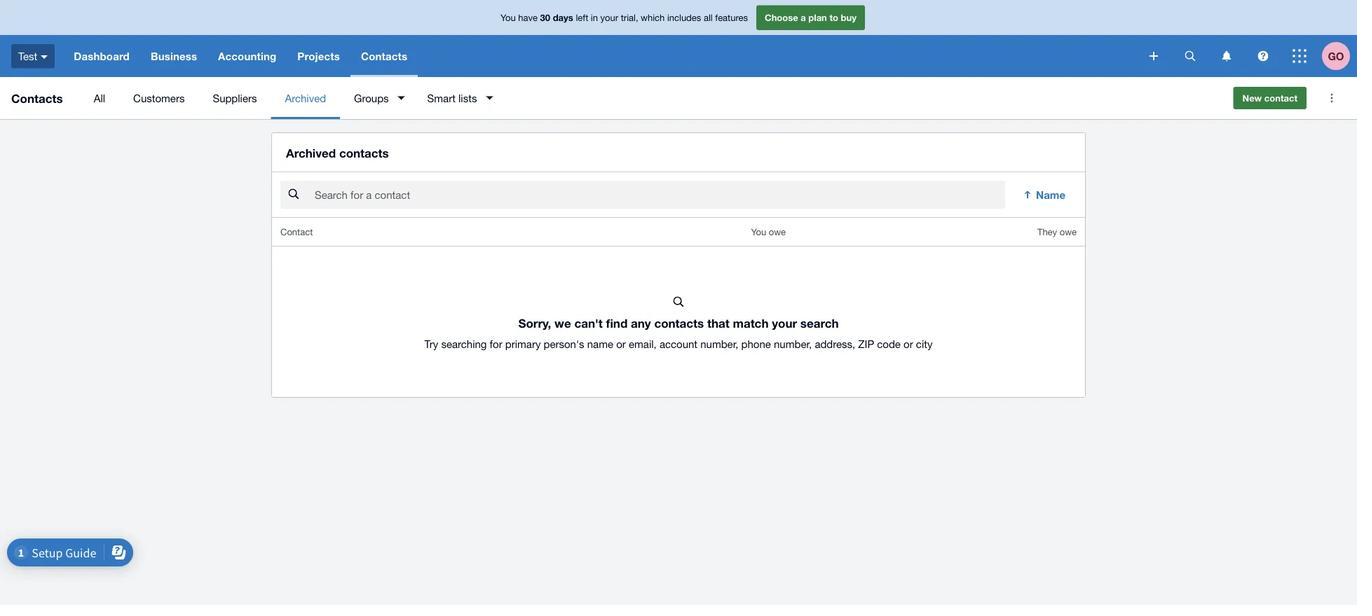 Task type: describe. For each thing, give the bounding box(es) containing it.
all
[[704, 12, 713, 23]]

that
[[708, 316, 730, 330]]

new
[[1243, 93, 1263, 103]]

banner containing dashboard
[[0, 0, 1358, 77]]

left
[[576, 12, 589, 23]]

we
[[555, 316, 571, 330]]

choose a plan to buy
[[765, 12, 857, 23]]

svg image
[[1186, 51, 1196, 61]]

have
[[518, 12, 538, 23]]

owe for you owe
[[769, 227, 786, 238]]

includes
[[668, 12, 702, 23]]

dashboard
[[74, 50, 130, 62]]

business button
[[140, 35, 208, 77]]

contacts button
[[351, 35, 418, 77]]

lists
[[459, 92, 477, 104]]

customers
[[133, 92, 185, 104]]

dashboard link
[[63, 35, 140, 77]]

customers button
[[119, 77, 199, 119]]

business
[[151, 50, 197, 62]]

plan
[[809, 12, 827, 23]]

navigation containing dashboard
[[63, 35, 1140, 77]]

days
[[553, 12, 574, 23]]

1 number, from the left
[[701, 338, 739, 350]]

projects button
[[287, 35, 351, 77]]

for
[[490, 338, 503, 350]]

address,
[[815, 338, 856, 350]]

archived contacts
[[286, 146, 389, 160]]

you have 30 days left in your trial, which includes all features
[[501, 12, 748, 23]]

accounting button
[[208, 35, 287, 77]]

email,
[[629, 338, 657, 350]]

you for you owe
[[751, 227, 767, 238]]

contacts inside contact list table element
[[655, 316, 704, 330]]

30
[[540, 12, 551, 23]]

contact
[[1265, 93, 1298, 103]]

code
[[878, 338, 901, 350]]

contact
[[281, 227, 313, 238]]

choose
[[765, 12, 799, 23]]

name
[[1037, 189, 1066, 201]]

contact list table element
[[272, 218, 1086, 398]]

groups button
[[340, 77, 413, 119]]

groups
[[354, 92, 389, 104]]

which
[[641, 12, 665, 23]]

you owe
[[751, 227, 786, 238]]

svg image left svg image
[[1150, 52, 1159, 60]]

archived for archived
[[285, 92, 326, 104]]

any
[[631, 316, 651, 330]]

person's
[[544, 338, 585, 350]]

archived for archived contacts
[[286, 146, 336, 160]]

to
[[830, 12, 839, 23]]

Search for a contact field
[[313, 182, 1006, 208]]

primary
[[506, 338, 541, 350]]

projects
[[298, 50, 340, 62]]



Task type: locate. For each thing, give the bounding box(es) containing it.
2 owe from the left
[[1060, 227, 1077, 238]]

all
[[94, 92, 105, 104]]

name
[[588, 338, 614, 350]]

sorry, we can't find any contacts that match your search
[[519, 316, 839, 330]]

your right in
[[601, 12, 619, 23]]

you for you have 30 days left in your trial, which includes all features
[[501, 12, 516, 23]]

account
[[660, 338, 698, 350]]

a
[[801, 12, 806, 23]]

can't
[[575, 316, 603, 330]]

0 horizontal spatial contacts
[[11, 91, 63, 105]]

0 horizontal spatial you
[[501, 12, 516, 23]]

match
[[733, 316, 769, 330]]

1 or from the left
[[617, 338, 626, 350]]

0 vertical spatial archived
[[285, 92, 326, 104]]

all button
[[80, 77, 119, 119]]

1 vertical spatial your
[[772, 316, 797, 330]]

0 vertical spatial contacts
[[361, 50, 408, 62]]

name button
[[1014, 181, 1077, 209]]

archived down projects popup button
[[285, 92, 326, 104]]

search
[[801, 316, 839, 330]]

0 vertical spatial your
[[601, 12, 619, 23]]

1 vertical spatial contacts
[[11, 91, 63, 105]]

contacts up the "try searching for primary person's name or email, account number, phone number, address, zip code or city"
[[655, 316, 704, 330]]

or left city on the right bottom
[[904, 338, 914, 350]]

2 or from the left
[[904, 338, 914, 350]]

they
[[1038, 227, 1058, 238]]

archived button
[[271, 77, 340, 119]]

contacts down test popup button
[[11, 91, 63, 105]]

they owe
[[1038, 227, 1077, 238]]

your
[[601, 12, 619, 23], [772, 316, 797, 330]]

menu containing all
[[80, 77, 1223, 119]]

you
[[501, 12, 516, 23], [751, 227, 767, 238]]

new contact
[[1243, 93, 1298, 103]]

contacts up groups button on the top left of page
[[361, 50, 408, 62]]

0 horizontal spatial number,
[[701, 338, 739, 350]]

try searching for primary person's name or email, account number, phone number, address, zip code or city
[[425, 338, 933, 350]]

suppliers button
[[199, 77, 271, 119]]

suppliers
[[213, 92, 257, 104]]

or right the name
[[617, 338, 626, 350]]

svg image inside test popup button
[[41, 55, 48, 59]]

1 horizontal spatial or
[[904, 338, 914, 350]]

1 horizontal spatial you
[[751, 227, 767, 238]]

svg image
[[1293, 49, 1307, 63], [1223, 51, 1232, 61], [1259, 51, 1269, 61], [1150, 52, 1159, 60], [41, 55, 48, 59]]

1 horizontal spatial contacts
[[361, 50, 408, 62]]

0 horizontal spatial owe
[[769, 227, 786, 238]]

banner
[[0, 0, 1358, 77]]

1 horizontal spatial contacts
[[655, 316, 704, 330]]

test button
[[0, 35, 63, 77]]

go button
[[1323, 35, 1358, 77]]

svg image left go
[[1293, 49, 1307, 63]]

number, down that
[[701, 338, 739, 350]]

try
[[425, 338, 439, 350]]

smart lists button
[[413, 77, 502, 119]]

archived inside the archived button
[[285, 92, 326, 104]]

contacts
[[361, 50, 408, 62], [11, 91, 63, 105]]

navigation
[[63, 35, 1140, 77]]

0 vertical spatial you
[[501, 12, 516, 23]]

1 vertical spatial archived
[[286, 146, 336, 160]]

archived down the archived button at the left of page
[[286, 146, 336, 160]]

menu
[[80, 77, 1223, 119]]

owe
[[769, 227, 786, 238], [1060, 227, 1077, 238]]

sorry,
[[519, 316, 551, 330]]

searching
[[441, 338, 487, 350]]

1 owe from the left
[[769, 227, 786, 238]]

go
[[1329, 50, 1345, 62]]

number,
[[701, 338, 739, 350], [774, 338, 812, 350]]

your right match
[[772, 316, 797, 330]]

2 number, from the left
[[774, 338, 812, 350]]

number, down search
[[774, 338, 812, 350]]

1 vertical spatial contacts
[[655, 316, 704, 330]]

1 horizontal spatial your
[[772, 316, 797, 330]]

contacts
[[339, 146, 389, 160], [655, 316, 704, 330]]

or
[[617, 338, 626, 350], [904, 338, 914, 350]]

0 horizontal spatial your
[[601, 12, 619, 23]]

0 horizontal spatial contacts
[[339, 146, 389, 160]]

accounting
[[218, 50, 277, 62]]

1 vertical spatial you
[[751, 227, 767, 238]]

svg image right svg image
[[1223, 51, 1232, 61]]

new contact button
[[1234, 87, 1307, 109]]

owe for they owe
[[1060, 227, 1077, 238]]

you inside contact list table element
[[751, 227, 767, 238]]

actions menu image
[[1319, 84, 1347, 112]]

buy
[[841, 12, 857, 23]]

svg image right the test
[[41, 55, 48, 59]]

features
[[716, 12, 748, 23]]

phone
[[742, 338, 771, 350]]

your inside contact list table element
[[772, 316, 797, 330]]

contacts down groups
[[339, 146, 389, 160]]

svg image up new contact on the top right of the page
[[1259, 51, 1269, 61]]

1 horizontal spatial number,
[[774, 338, 812, 350]]

test
[[18, 50, 37, 62]]

trial,
[[621, 12, 639, 23]]

in
[[591, 12, 598, 23]]

smart
[[428, 92, 456, 104]]

smart lists
[[428, 92, 477, 104]]

contacts inside 'popup button'
[[361, 50, 408, 62]]

find
[[606, 316, 628, 330]]

city
[[917, 338, 933, 350]]

zip
[[859, 338, 875, 350]]

0 horizontal spatial or
[[617, 338, 626, 350]]

1 horizontal spatial owe
[[1060, 227, 1077, 238]]

archived
[[285, 92, 326, 104], [286, 146, 336, 160]]

0 vertical spatial contacts
[[339, 146, 389, 160]]



Task type: vqa. For each thing, say whether or not it's contained in the screenshot.
FEATURES
yes



